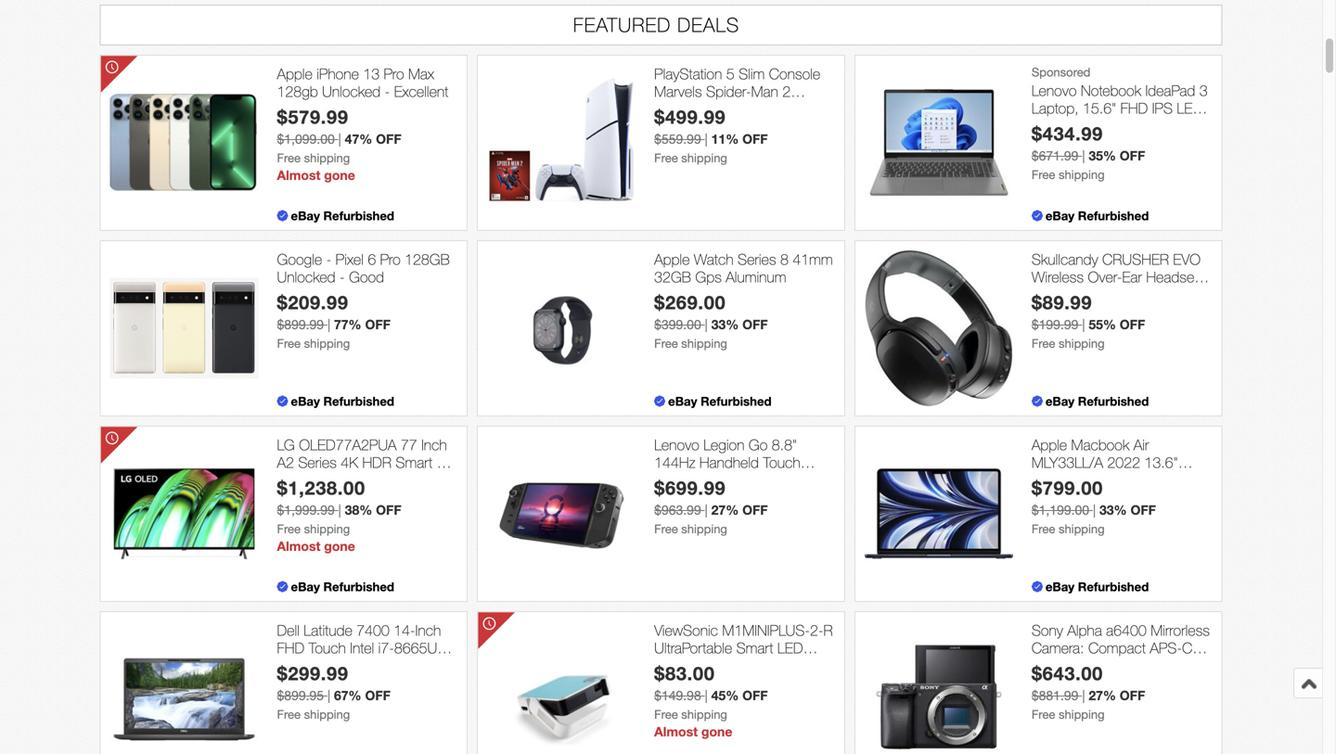 Task type: locate. For each thing, give the bounding box(es) containing it.
| down "$269.00" on the top
[[705, 317, 708, 332]]

0 horizontal spatial ssd
[[367, 657, 396, 675]]

dell latitude 7400 14-inch fhd touch intel i7-8665u 16gb 512gb ssd win 11 pro
[[277, 622, 444, 693]]

8
[[781, 250, 789, 268]]

0 horizontal spatial touch
[[309, 640, 346, 657]]

1 vertical spatial led
[[778, 640, 803, 657]]

0 horizontal spatial 27%
[[712, 503, 739, 518]]

shipping down 45%
[[682, 708, 728, 722]]

dell
[[277, 622, 300, 639]]

ebay refurbished up alpha
[[1046, 579, 1149, 594]]

free down the '$199.99'
[[1032, 337, 1056, 351]]

| left 11%
[[705, 132, 708, 147]]

shipping down $1,099.00
[[304, 151, 350, 165]]

| inside $1,238.00 $1,999.99 | 38% off free shipping almost gone
[[338, 503, 341, 518]]

refurbished up crusher
[[1078, 208, 1149, 223]]

marvels
[[654, 83, 702, 100]]

2 vertical spatial almost
[[654, 725, 698, 740]]

1 vertical spatial 27%
[[1089, 688, 1116, 704]]

led
[[1177, 99, 1203, 117], [778, 640, 803, 657]]

16gb down pc
[[709, 490, 745, 507]]

free for $799.00
[[1032, 522, 1056, 537]]

0 vertical spatial gone
[[324, 168, 355, 183]]

41mm
[[793, 250, 833, 268]]

touch
[[763, 454, 801, 472], [309, 640, 346, 657]]

pro down "dell"
[[277, 675, 297, 693]]

apple
[[277, 65, 313, 82], [654, 250, 690, 268], [1032, 436, 1067, 454], [1116, 472, 1152, 489]]

free down $671.99
[[1032, 168, 1056, 182]]

shipping
[[304, 151, 350, 165], [682, 151, 728, 165], [1059, 168, 1105, 182], [304, 337, 350, 351], [682, 337, 728, 351], [1059, 337, 1105, 351], [304, 522, 350, 537], [682, 522, 728, 537], [1059, 522, 1105, 537], [304, 708, 350, 722], [682, 708, 728, 722], [1059, 708, 1105, 722]]

off for $434.99
[[1120, 148, 1146, 164]]

featured
[[574, 13, 671, 36]]

free down "$559.99" on the top of page
[[654, 151, 678, 165]]

1 horizontal spatial series
[[738, 250, 776, 268]]

lenovo up 144hz
[[654, 436, 700, 454]]

shipping inside $299.99 $899.95 | 67% off free shipping
[[304, 708, 350, 722]]

0 horizontal spatial 512gb
[[318, 657, 363, 675]]

unlocked down iphone on the left
[[322, 83, 381, 100]]

1 vertical spatial 512gb
[[318, 657, 363, 675]]

shipping inside $799.00 $1,199.00 | 33% off free shipping
[[1059, 522, 1105, 537]]

ssd inside apple macbook air mly33ll/a 2022 13.6" 8cpu/8gpu apple m2 chip 8gb/256gb ssd
[[1115, 490, 1143, 507]]

c
[[1182, 640, 1193, 657]]

free inside $1,238.00 $1,999.99 | 38% off free shipping almost gone
[[277, 522, 301, 537]]

ebay up google
[[291, 208, 320, 223]]

$963.99
[[654, 503, 701, 518]]

gone for $1,238.00
[[324, 539, 355, 554]]

lg
[[277, 436, 295, 454]]

shipping inside "$434.99 $671.99 | 35% off free shipping"
[[1059, 168, 1105, 182]]

sony
[[1032, 622, 1064, 639]]

gone down 38%
[[324, 539, 355, 554]]

air
[[1134, 436, 1149, 454]]

shipping down the 55%
[[1059, 337, 1105, 351]]

1 horizontal spatial ssd
[[1115, 490, 1143, 507]]

0 horizontal spatial smart
[[396, 454, 433, 472]]

ebay up macbook in the right of the page
[[1046, 394, 1075, 409]]

1 vertical spatial 16gb
[[277, 657, 314, 675]]

off inside the $83.00 $149.98 | 45% off free shipping almost gone
[[743, 688, 768, 704]]

handheld
[[700, 454, 759, 472]]

0 vertical spatial led
[[1177, 99, 1203, 117]]

27% inside $699.99 $963.99 | 27% off free shipping
[[712, 503, 739, 518]]

$149.98
[[654, 688, 701, 704]]

1 vertical spatial unlocked
[[277, 268, 336, 286]]

0 horizontal spatial 33%
[[712, 317, 739, 332]]

shipping inside $1,238.00 $1,999.99 | 38% off free shipping almost gone
[[304, 522, 350, 537]]

refurb)-
[[1090, 286, 1139, 304]]

wireless
[[1032, 268, 1084, 286]]

144hz
[[654, 454, 696, 472]]

0 vertical spatial ssd
[[1115, 490, 1143, 507]]

0 horizontal spatial 16gb
[[277, 657, 314, 675]]

0 vertical spatial lenovo
[[1032, 82, 1077, 99]]

free for $499.99
[[654, 151, 678, 165]]

ebay up sony
[[1046, 579, 1075, 594]]

thinq
[[312, 472, 349, 489]]

ebay refurbished up oled77a2pua
[[291, 394, 394, 409]]

| for $83.00
[[705, 688, 708, 704]]

| inside $699.99 $963.99 | 27% off free shipping
[[705, 503, 708, 518]]

33% inside $799.00 $1,199.00 | 33% off free shipping
[[1100, 503, 1127, 518]]

free inside $799.00 $1,199.00 | 33% off free shipping
[[1032, 522, 1056, 537]]

- down pixel
[[340, 268, 345, 286]]

| left 77% in the top left of the page
[[328, 317, 331, 332]]

1 vertical spatial -
[[326, 250, 332, 268]]

led inside viewsonic m1miniplus-2-r ultraportable smart led projector certified refurbished
[[778, 640, 803, 657]]

off inside apple watch series 8 41mm 32gb gps aluminum $269.00 $399.00 | 33% off free shipping
[[743, 317, 768, 332]]

off right the 55%
[[1120, 317, 1146, 332]]

67%
[[334, 688, 362, 704]]

apple up 128gb
[[277, 65, 313, 82]]

shipping inside $643.00 $881.99 | 27% off free shipping
[[1059, 708, 1105, 722]]

evo
[[1174, 250, 1201, 268]]

shipping inside the google - pixel 6 pro 128gb unlocked - good $209.99 $899.99 | 77% off free shipping
[[304, 337, 350, 351]]

free inside the google - pixel 6 pro 128gb unlocked - good $209.99 $899.99 | 77% off free shipping
[[277, 337, 301, 351]]

macbook
[[1072, 436, 1130, 454]]

chip
[[1181, 472, 1209, 489]]

33% down "$269.00" on the top
[[712, 317, 739, 332]]

gone inside $1,238.00 $1,999.99 | 38% off free shipping almost gone
[[324, 539, 355, 554]]

1 horizontal spatial lenovo
[[1032, 82, 1077, 99]]

unlocked inside the google - pixel 6 pro 128gb unlocked - good $209.99 $899.99 | 77% off free shipping
[[277, 268, 336, 286]]

| for $1,238.00
[[338, 503, 341, 518]]

1 horizontal spatial fhd
[[1121, 99, 1148, 117]]

shipping down "35%"
[[1059, 168, 1105, 182]]

0 vertical spatial series
[[738, 250, 776, 268]]

0 vertical spatial 27%
[[712, 503, 739, 518]]

touch down "latitude"
[[309, 640, 346, 657]]

m1miniplus-
[[723, 622, 810, 639]]

1 vertical spatial ssd
[[367, 657, 396, 675]]

lg oled77a2pua 77 inch a2 series 4k hdr smart tv w/ ai thinq link
[[277, 436, 458, 489]]

off inside $643.00 $881.99 | 27% off free shipping
[[1120, 688, 1146, 704]]

apple for $399.00
[[654, 250, 690, 268]]

0 vertical spatial almost
[[277, 168, 321, 183]]

ebay refurbished up skullcandy
[[1046, 208, 1149, 223]]

| left 67%
[[328, 688, 331, 704]]

1 vertical spatial gone
[[324, 539, 355, 554]]

shipping down $881.99
[[1059, 708, 1105, 722]]

free down $399.00
[[654, 337, 678, 351]]

refurbished up a6400
[[1078, 579, 1149, 594]]

free down $149.98
[[654, 708, 678, 722]]

a2
[[277, 454, 294, 472]]

0 horizontal spatial led
[[778, 640, 803, 657]]

off down "m2"
[[1131, 503, 1156, 518]]

skullcandy crusher evo wireless over-ear headset (certified refurb)-true black
[[1032, 250, 1201, 322]]

series inside apple watch series 8 41mm 32gb gps aluminum $269.00 $399.00 | 33% off free shipping
[[738, 250, 776, 268]]

0 vertical spatial pro
[[384, 65, 404, 82]]

| left 38%
[[338, 503, 341, 518]]

off inside $499.99 $559.99 | 11% off free shipping
[[743, 132, 768, 147]]

free for $434.99
[[1032, 168, 1056, 182]]

0 horizontal spatial fhd
[[277, 640, 305, 657]]

touch down 8.8"
[[763, 454, 801, 472]]

projector
[[654, 657, 709, 675]]

| left 47%
[[338, 132, 341, 147]]

lenovo up the laptop,
[[1032, 82, 1077, 99]]

apple for chip
[[1032, 436, 1067, 454]]

gps
[[695, 268, 722, 286]]

1 horizontal spatial led
[[1177, 99, 1203, 117]]

over-
[[1088, 268, 1123, 286]]

- for $209.99
[[340, 268, 345, 286]]

16gb inside dell latitude 7400 14-inch fhd touch intel i7-8665u 16gb 512gb ssd win 11 pro
[[277, 657, 314, 675]]

unlocked down google
[[277, 268, 336, 286]]

sponsored lenovo notebook ideapad 3 laptop, 15.6" fhd ips  led , i5-1235u, gb, 256gb
[[1032, 65, 1211, 135]]

almost down '$1,999.99'
[[277, 539, 321, 554]]

series up 'aluminum'
[[738, 250, 776, 268]]

free down $1,099.00
[[277, 151, 301, 165]]

| inside $299.99 $899.95 | 67% off free shipping
[[328, 688, 331, 704]]

shipping for $799.00
[[1059, 522, 1105, 537]]

unlocked for $209.99
[[277, 268, 336, 286]]

inch up tv
[[421, 436, 447, 454]]

off right "35%"
[[1120, 148, 1146, 164]]

$89.99
[[1032, 292, 1093, 314]]

47%
[[345, 132, 372, 147]]

inch up 8665u at the bottom of page
[[416, 622, 441, 639]]

0 vertical spatial 512gb
[[750, 490, 795, 507]]

77%
[[334, 317, 362, 332]]

touch inside dell latitude 7400 14-inch fhd touch intel i7-8665u 16gb 512gb ssd win 11 pro
[[309, 640, 346, 657]]

apple up 'mly33ll/a'
[[1032, 436, 1067, 454]]

inch inside lg oled77a2pua 77 inch a2 series 4k hdr smart tv w/ ai thinq
[[421, 436, 447, 454]]

1 horizontal spatial touch
[[763, 454, 801, 472]]

off right 45%
[[743, 688, 768, 704]]

0 vertical spatial inch
[[421, 436, 447, 454]]

gone
[[324, 168, 355, 183], [324, 539, 355, 554], [702, 725, 733, 740]]

off down amd
[[743, 503, 768, 518]]

$671.99
[[1032, 148, 1079, 164]]

free
[[277, 151, 301, 165], [654, 151, 678, 165], [1032, 168, 1056, 182], [277, 337, 301, 351], [654, 337, 678, 351], [1032, 337, 1056, 351], [277, 522, 301, 537], [654, 522, 678, 537], [1032, 522, 1056, 537], [277, 708, 301, 722], [654, 708, 678, 722], [1032, 708, 1056, 722]]

free down $881.99
[[1032, 708, 1056, 722]]

shipping down 67%
[[304, 708, 350, 722]]

shipping down '$1,999.99'
[[304, 522, 350, 537]]

0 vertical spatial 33%
[[712, 317, 739, 332]]

0 vertical spatial -
[[385, 83, 390, 100]]

featured deals
[[574, 13, 740, 36]]

0 horizontal spatial lenovo
[[654, 436, 700, 454]]

gone inside the $83.00 $149.98 | 45% off free shipping almost gone
[[702, 725, 733, 740]]

33%
[[712, 317, 739, 332], [1100, 503, 1127, 518]]

led left ,
[[1177, 99, 1203, 117]]

1 vertical spatial fhd
[[277, 640, 305, 657]]

digital
[[1168, 657, 1204, 675]]

ultraportable
[[654, 640, 732, 657]]

16gb inside the lenovo legion go 8.8" 144hz handheld touch gaming pc amd z1 extreme 16gb 512gb
[[709, 490, 745, 507]]

7400
[[357, 622, 390, 639]]

smart down the 77
[[396, 454, 433, 472]]

deals
[[678, 13, 740, 36]]

$209.99
[[277, 292, 349, 314]]

off inside "$434.99 $671.99 | 35% off free shipping"
[[1120, 148, 1146, 164]]

| for $643.00
[[1083, 688, 1085, 704]]

shipping inside $89.99 $199.99 | 55% off free shipping
[[1059, 337, 1105, 351]]

$434.99 $671.99 | 35% off free shipping
[[1032, 123, 1146, 182]]

1 vertical spatial lenovo
[[654, 436, 700, 454]]

0 vertical spatial touch
[[763, 454, 801, 472]]

77
[[401, 436, 417, 454]]

free inside $89.99 $199.99 | 55% off free shipping
[[1032, 337, 1056, 351]]

| for $699.99
[[705, 503, 708, 518]]

33% down the "2022"
[[1100, 503, 1127, 518]]

| inside "$434.99 $671.99 | 35% off free shipping"
[[1083, 148, 1085, 164]]

off inside $1,238.00 $1,999.99 | 38% off free shipping almost gone
[[376, 503, 402, 518]]

ai
[[297, 472, 308, 489]]

ebay refurbished
[[291, 208, 394, 223], [1046, 208, 1149, 223], [291, 394, 394, 409], [668, 394, 772, 409], [1046, 394, 1149, 409], [291, 579, 394, 594], [1046, 579, 1149, 594]]

1 horizontal spatial 33%
[[1100, 503, 1127, 518]]

fhd inside dell latitude 7400 14-inch fhd touch intel i7-8665u 16gb 512gb ssd win 11 pro
[[277, 640, 305, 657]]

| inside the $83.00 $149.98 | 45% off free shipping almost gone
[[705, 688, 708, 704]]

off for $799.00
[[1131, 503, 1156, 518]]

gb,
[[1099, 117, 1123, 135]]

led inside sponsored lenovo notebook ideapad 3 laptop, 15.6" fhd ips  led , i5-1235u, gb, 256gb
[[1177, 99, 1203, 117]]

1 horizontal spatial -
[[340, 268, 345, 286]]

256gb
[[1127, 117, 1173, 135]]

latitude
[[304, 622, 352, 639]]

shipping down $1,199.00
[[1059, 522, 1105, 537]]

watch
[[694, 250, 734, 268]]

512gb inside dell latitude 7400 14-inch fhd touch intel i7-8665u 16gb 512gb ssd win 11 pro
[[318, 657, 363, 675]]

27% down pc
[[712, 503, 739, 518]]

free inside "$434.99 $671.99 | 35% off free shipping"
[[1032, 168, 1056, 182]]

2 vertical spatial -
[[340, 268, 345, 286]]

free inside $299.99 $899.95 | 67% off free shipping
[[277, 708, 301, 722]]

off inside $299.99 $899.95 | 67% off free shipping
[[365, 688, 391, 704]]

fhd
[[1121, 99, 1148, 117], [277, 640, 305, 657]]

free for $643.00
[[1032, 708, 1056, 722]]

| right $1,199.00
[[1093, 503, 1096, 518]]

pixel
[[336, 250, 364, 268]]

almost down $149.98
[[654, 725, 698, 740]]

$434.99
[[1032, 123, 1104, 145]]

almost inside the $83.00 $149.98 | 45% off free shipping almost gone
[[654, 725, 698, 740]]

- left pixel
[[326, 250, 332, 268]]

almost inside apple iphone 13 pro max 128gb unlocked - excellent $579.99 $1,099.00 | 47% off free shipping almost gone
[[277, 168, 321, 183]]

shipping inside $499.99 $559.99 | 11% off free shipping
[[682, 151, 728, 165]]

apple for $579.99
[[277, 65, 313, 82]]

shipping inside $699.99 $963.99 | 27% off free shipping
[[682, 522, 728, 537]]

compact
[[1089, 640, 1146, 657]]

| for $299.99
[[328, 688, 331, 704]]

pro
[[384, 65, 404, 82], [380, 250, 401, 268], [277, 675, 297, 693]]

off inside $799.00 $1,199.00 | 33% off free shipping
[[1131, 503, 1156, 518]]

viewsonic m1miniplus-2-r ultraportable smart led projector certified refurbished link
[[654, 622, 835, 693]]

shipping inside the $83.00 $149.98 | 45% off free shipping almost gone
[[682, 708, 728, 722]]

off inside $89.99 $199.99 | 55% off free shipping
[[1120, 317, 1146, 332]]

512gb down intel
[[318, 657, 363, 675]]

apple watch series 8 41mm 32gb gps aluminum link
[[654, 250, 835, 286]]

refurbished up macbook in the right of the page
[[1078, 394, 1149, 409]]

1 horizontal spatial 16gb
[[709, 490, 745, 507]]

off right 11%
[[743, 132, 768, 147]]

free down '$1,999.99'
[[277, 522, 301, 537]]

free inside apple iphone 13 pro max 128gb unlocked - excellent $579.99 $1,099.00 | 47% off free shipping almost gone
[[277, 151, 301, 165]]

apple up 32gb on the top of page
[[654, 250, 690, 268]]

free inside $643.00 $881.99 | 27% off free shipping
[[1032, 708, 1056, 722]]

0 vertical spatial smart
[[396, 454, 433, 472]]

| inside apple iphone 13 pro max 128gb unlocked - excellent $579.99 $1,099.00 | 47% off free shipping almost gone
[[338, 132, 341, 147]]

1 horizontal spatial smart
[[737, 640, 774, 657]]

| inside $799.00 $1,199.00 | 33% off free shipping
[[1093, 503, 1096, 518]]

pro right "6" at the top left of the page
[[380, 250, 401, 268]]

| down "$699.99"
[[705, 503, 708, 518]]

apple down the "2022"
[[1116, 472, 1152, 489]]

| inside $499.99 $559.99 | 11% off free shipping
[[705, 132, 708, 147]]

0 vertical spatial unlocked
[[322, 83, 381, 100]]

free inside the $83.00 $149.98 | 45% off free shipping almost gone
[[654, 708, 678, 722]]

shipping down $963.99
[[682, 522, 728, 537]]

1 vertical spatial inch
[[416, 622, 441, 639]]

laptop,
[[1032, 99, 1079, 117]]

| inside $643.00 $881.99 | 27% off free shipping
[[1083, 688, 1085, 704]]

series up thinq
[[298, 454, 337, 472]]

off right 47%
[[376, 132, 402, 147]]

off inside the google - pixel 6 pro 128gb unlocked - good $209.99 $899.99 | 77% off free shipping
[[365, 317, 391, 332]]

2 vertical spatial gone
[[702, 725, 733, 740]]

touch inside the lenovo legion go 8.8" 144hz handheld touch gaming pc amd z1 extreme 16gb 512gb
[[763, 454, 801, 472]]

free down $899.99 on the left of page
[[277, 337, 301, 351]]

shipping down 77% in the top left of the page
[[304, 337, 350, 351]]

shipping down $399.00
[[682, 337, 728, 351]]

smart down m1miniplus-
[[737, 640, 774, 657]]

smart inside viewsonic m1miniplus-2-r ultraportable smart led projector certified refurbished
[[737, 640, 774, 657]]

refurbished up pixel
[[323, 208, 394, 223]]

almost down $1,099.00
[[277, 168, 321, 183]]

0 vertical spatial 16gb
[[709, 490, 745, 507]]

1 vertical spatial smart
[[737, 640, 774, 657]]

lenovo inside sponsored lenovo notebook ideapad 3 laptop, 15.6" fhd ips  led , i5-1235u, gb, 256gb
[[1032, 82, 1077, 99]]

1235u,
[[1048, 117, 1095, 135]]

4k
[[341, 454, 358, 472]]

2 vertical spatial pro
[[277, 675, 297, 693]]

0 vertical spatial fhd
[[1121, 99, 1148, 117]]

2 horizontal spatial -
[[385, 83, 390, 100]]

unlocked inside apple iphone 13 pro max 128gb unlocked - excellent $579.99 $1,099.00 | 47% off free shipping almost gone
[[322, 83, 381, 100]]

1 horizontal spatial 512gb
[[750, 490, 795, 507]]

pro right 13
[[384, 65, 404, 82]]

1 horizontal spatial 27%
[[1089, 688, 1116, 704]]

free down $899.95 on the bottom left
[[277, 708, 301, 722]]

off down 'lens'
[[1120, 688, 1146, 704]]

1 vertical spatial touch
[[309, 640, 346, 657]]

8gb/256gb
[[1032, 490, 1111, 507]]

27% inside $643.00 $881.99 | 27% off free shipping
[[1089, 688, 1116, 704]]

1 vertical spatial pro
[[380, 250, 401, 268]]

| down $643.00
[[1083, 688, 1085, 704]]

gone down 45%
[[702, 725, 733, 740]]

- inside apple iphone 13 pro max 128gb unlocked - excellent $579.99 $1,099.00 | 47% off free shipping almost gone
[[385, 83, 390, 100]]

off down 'aluminum'
[[743, 317, 768, 332]]

shipping down 11%
[[682, 151, 728, 165]]

$579.99
[[277, 106, 349, 128]]

6
[[368, 250, 376, 268]]

almost inside $1,238.00 $1,999.99 | 38% off free shipping almost gone
[[277, 539, 321, 554]]

apple inside apple iphone 13 pro max 128gb unlocked - excellent $579.99 $1,099.00 | 47% off free shipping almost gone
[[277, 65, 313, 82]]

0 horizontal spatial series
[[298, 454, 337, 472]]

128gb
[[277, 83, 318, 100]]

off right 77% in the top left of the page
[[365, 317, 391, 332]]

| inside $89.99 $199.99 | 55% off free shipping
[[1083, 317, 1085, 332]]

refurbished down "projector" at bottom
[[654, 675, 729, 693]]

27% down interchangeable on the bottom right
[[1089, 688, 1116, 704]]

$299.99
[[277, 663, 349, 685]]

512gb down z1
[[750, 490, 795, 507]]

off for $299.99
[[365, 688, 391, 704]]

ideapad
[[1146, 82, 1196, 99]]

free inside $499.99 $559.99 | 11% off free shipping
[[654, 151, 678, 165]]

- left excellent
[[385, 83, 390, 100]]

off inside $699.99 $963.99 | 27% off free shipping
[[743, 503, 768, 518]]

gone inside apple iphone 13 pro max 128gb unlocked - excellent $579.99 $1,099.00 | 47% off free shipping almost gone
[[324, 168, 355, 183]]

fhd up 256gb on the right top
[[1121, 99, 1148, 117]]

smart
[[396, 454, 433, 472], [737, 640, 774, 657]]

shipping for $434.99
[[1059, 168, 1105, 182]]

go
[[749, 436, 768, 454]]

shipping for $699.99
[[682, 522, 728, 537]]

ebay up lg
[[291, 394, 320, 409]]

|
[[338, 132, 341, 147], [705, 132, 708, 147], [1083, 148, 1085, 164], [328, 317, 331, 332], [705, 317, 708, 332], [1083, 317, 1085, 332], [338, 503, 341, 518], [705, 503, 708, 518], [1093, 503, 1096, 518], [328, 688, 331, 704], [705, 688, 708, 704], [1083, 688, 1085, 704]]

ssd down the "2022"
[[1115, 490, 1143, 507]]

free inside $699.99 $963.99 | 27% off free shipping
[[654, 522, 678, 537]]

free for $89.99
[[1032, 337, 1056, 351]]

1 vertical spatial series
[[298, 454, 337, 472]]

1 vertical spatial almost
[[277, 539, 321, 554]]

8cpu/8gpu
[[1032, 472, 1112, 489]]

apple inside apple watch series 8 41mm 32gb gps aluminum $269.00 $399.00 | 33% off free shipping
[[654, 250, 690, 268]]

1 vertical spatial 33%
[[1100, 503, 1127, 518]]

off right 67%
[[365, 688, 391, 704]]

gone for $83.00
[[702, 725, 733, 740]]

led down m1miniplus-
[[778, 640, 803, 657]]



Task type: describe. For each thing, give the bounding box(es) containing it.
free for $83.00
[[654, 708, 678, 722]]

excellent
[[394, 83, 449, 100]]

ear
[[1123, 268, 1142, 286]]

ebay refurbished up pixel
[[291, 208, 394, 223]]

lenovo notebook ideapad 3 laptop, 15.6" fhd ips  led , i5-1235u, gb, 256gb link
[[1032, 82, 1213, 135]]

touch for $299.99
[[309, 640, 346, 657]]

off for $83.00
[[743, 688, 768, 704]]

$899.99
[[277, 317, 324, 332]]

apple macbook air mly33ll/a 2022 13.6" 8cpu/8gpu apple m2 chip 8gb/256gb ssd link
[[1032, 436, 1213, 507]]

| for $499.99
[[705, 132, 708, 147]]

$799.00 $1,199.00 | 33% off free shipping
[[1032, 477, 1156, 537]]

almost for $83.00
[[654, 725, 698, 740]]

- for $579.99
[[385, 83, 390, 100]]

console
[[769, 65, 821, 82]]

free inside apple watch series 8 41mm 32gb gps aluminum $269.00 $399.00 | 33% off free shipping
[[654, 337, 678, 351]]

$559.99
[[654, 132, 701, 147]]

playstation
[[654, 65, 722, 82]]

15.6"
[[1083, 99, 1117, 117]]

sponsored
[[1032, 65, 1091, 79]]

almost for $1,238.00
[[277, 539, 321, 554]]

512gb inside the lenovo legion go 8.8" 144hz handheld touch gaming pc amd z1 extreme 16gb 512gb
[[750, 490, 795, 507]]

$643.00
[[1032, 663, 1104, 685]]

r
[[824, 622, 833, 639]]

14-
[[394, 622, 416, 639]]

intel
[[350, 640, 374, 657]]

shipping for $499.99
[[682, 151, 728, 165]]

$299.99 $899.95 | 67% off free shipping
[[277, 663, 391, 722]]

13.6"
[[1145, 454, 1178, 472]]

$799.00
[[1032, 477, 1104, 500]]

lenovo inside the lenovo legion go 8.8" 144hz handheld touch gaming pc amd z1 extreme 16gb 512gb
[[654, 436, 700, 454]]

$699.99 $963.99 | 27% off free shipping
[[654, 477, 768, 537]]

$83.00 $149.98 | 45% off free shipping almost gone
[[654, 663, 768, 740]]

$89.99 $199.99 | 55% off free shipping
[[1032, 292, 1146, 351]]

off for $1,238.00
[[376, 503, 402, 518]]

(certified
[[1032, 286, 1086, 304]]

off inside apple iphone 13 pro max 128gb unlocked - excellent $579.99 $1,099.00 | 47% off free shipping almost gone
[[376, 132, 402, 147]]

tv
[[437, 454, 453, 472]]

33% inside apple watch series 8 41mm 32gb gps aluminum $269.00 $399.00 | 33% off free shipping
[[712, 317, 739, 332]]

sony alpha a6400 mirrorless camera: compact aps-c interchangeable lens digital link
[[1032, 622, 1213, 675]]

shipping for $83.00
[[682, 708, 728, 722]]

slim
[[739, 65, 765, 82]]

8665u
[[394, 640, 437, 657]]

27% for $643.00
[[1089, 688, 1116, 704]]

pro inside the google - pixel 6 pro 128gb unlocked - good $209.99 $899.99 | 77% off free shipping
[[380, 250, 401, 268]]

| inside apple watch series 8 41mm 32gb gps aluminum $269.00 $399.00 | 33% off free shipping
[[705, 317, 708, 332]]

$1,099.00
[[277, 132, 335, 147]]

11%
[[712, 132, 739, 147]]

refurbished up the 7400
[[323, 579, 394, 594]]

google - pixel 6 pro 128gb unlocked - good link
[[277, 250, 458, 286]]

notebook
[[1081, 82, 1142, 99]]

aluminum
[[726, 268, 787, 286]]

pro inside apple iphone 13 pro max 128gb unlocked - excellent $579.99 $1,099.00 | 47% off free shipping almost gone
[[384, 65, 404, 82]]

| for $434.99
[[1083, 148, 1085, 164]]

bundle
[[654, 100, 698, 118]]

32gb
[[654, 268, 691, 286]]

$643.00 $881.99 | 27% off free shipping
[[1032, 663, 1146, 722]]

ebay refurbished up "latitude"
[[291, 579, 394, 594]]

27% for $699.99
[[712, 503, 739, 518]]

ebay up 144hz
[[668, 394, 697, 409]]

aps-
[[1150, 640, 1182, 657]]

crusher
[[1103, 250, 1169, 268]]

google
[[277, 250, 322, 268]]

hdr
[[362, 454, 392, 472]]

interchangeable
[[1032, 657, 1130, 675]]

off for $499.99
[[743, 132, 768, 147]]

shipping for $299.99
[[304, 708, 350, 722]]

$269.00
[[654, 292, 726, 314]]

lens
[[1134, 657, 1163, 675]]

shipping inside apple watch series 8 41mm 32gb gps aluminum $269.00 $399.00 | 33% off free shipping
[[682, 337, 728, 351]]

oled77a2pua
[[299, 436, 397, 454]]

ebay up "dell"
[[291, 579, 320, 594]]

off for $89.99
[[1120, 317, 1146, 332]]

pc
[[707, 472, 726, 489]]

lenovo legion go 8.8" 144hz handheld touch gaming pc amd z1 extreme 16gb 512gb
[[654, 436, 801, 507]]

ebay up skullcandy
[[1046, 208, 1075, 223]]

i5-
[[1032, 117, 1048, 135]]

shipping inside apple iphone 13 pro max 128gb unlocked - excellent $579.99 $1,099.00 | 47% off free shipping almost gone
[[304, 151, 350, 165]]

128gb
[[405, 250, 450, 268]]

iphone
[[317, 65, 359, 82]]

| for $799.00
[[1093, 503, 1096, 518]]

man
[[751, 83, 779, 100]]

google - pixel 6 pro 128gb unlocked - good $209.99 $899.99 | 77% off free shipping
[[277, 250, 450, 351]]

2
[[783, 83, 791, 100]]

refurbished inside viewsonic m1miniplus-2-r ultraportable smart led projector certified refurbished
[[654, 675, 729, 693]]

refurbished up oled77a2pua
[[323, 394, 394, 409]]

2-
[[810, 622, 824, 639]]

shipping for $89.99
[[1059, 337, 1105, 351]]

$1,238.00
[[277, 477, 365, 500]]

viewsonic m1miniplus-2-r ultraportable smart led projector certified refurbished
[[654, 622, 833, 693]]

$699.99
[[654, 477, 726, 500]]

ebay refurbished up macbook in the right of the page
[[1046, 394, 1149, 409]]

0 horizontal spatial -
[[326, 250, 332, 268]]

playstation 5 slim console marvels spider-man 2 bundle link
[[654, 65, 835, 118]]

45%
[[712, 688, 739, 704]]

mly33ll/a
[[1032, 454, 1104, 472]]

| inside the google - pixel 6 pro 128gb unlocked - good $209.99 $899.99 | 77% off free shipping
[[328, 317, 331, 332]]

$83.00
[[654, 663, 715, 685]]

pro inside dell latitude 7400 14-inch fhd touch intel i7-8665u 16gb 512gb ssd win 11 pro
[[277, 675, 297, 693]]

shipping for $1,238.00
[[304, 522, 350, 537]]

lenovo legion go 8.8" 144hz handheld touch gaming pc amd z1 extreme 16gb 512gb link
[[654, 436, 835, 507]]

inch inside dell latitude 7400 14-inch fhd touch intel i7-8665u 16gb 512gb ssd win 11 pro
[[416, 622, 441, 639]]

35%
[[1089, 148, 1116, 164]]

ips
[[1152, 99, 1173, 117]]

$399.00
[[654, 317, 701, 332]]

,
[[1207, 99, 1211, 117]]

5
[[726, 65, 735, 82]]

free for $299.99
[[277, 708, 301, 722]]

| for $89.99
[[1083, 317, 1085, 332]]

series inside lg oled77a2pua 77 inch a2 series 4k hdr smart tv w/ ai thinq
[[298, 454, 337, 472]]

touch for $699.99
[[763, 454, 801, 472]]

m2
[[1156, 472, 1176, 489]]

spider-
[[706, 83, 751, 100]]

$881.99
[[1032, 688, 1079, 704]]

free for $1,238.00
[[277, 522, 301, 537]]

true
[[1139, 286, 1174, 304]]

ebay refurbished up legion
[[668, 394, 772, 409]]

gaming
[[654, 472, 703, 489]]

13
[[363, 65, 380, 82]]

off for $643.00
[[1120, 688, 1146, 704]]

viewsonic
[[654, 622, 718, 639]]

shipping for $643.00
[[1059, 708, 1105, 722]]

legion
[[704, 436, 745, 454]]

fhd inside sponsored lenovo notebook ideapad 3 laptop, 15.6" fhd ips  led , i5-1235u, gb, 256gb
[[1121, 99, 1148, 117]]

off for $699.99
[[743, 503, 768, 518]]

38%
[[345, 503, 372, 518]]

a6400
[[1107, 622, 1147, 639]]

free for $699.99
[[654, 522, 678, 537]]

amd
[[730, 472, 761, 489]]

refurbished up legion
[[701, 394, 772, 409]]

win
[[400, 657, 424, 675]]

3
[[1200, 82, 1208, 99]]

sony alpha a6400 mirrorless camera: compact aps-c interchangeable lens digital
[[1032, 622, 1210, 675]]

unlocked for $579.99
[[322, 83, 381, 100]]

smart inside lg oled77a2pua 77 inch a2 series 4k hdr smart tv w/ ai thinq
[[396, 454, 433, 472]]

ssd inside dell latitude 7400 14-inch fhd touch intel i7-8665u 16gb 512gb ssd win 11 pro
[[367, 657, 396, 675]]

good
[[349, 268, 384, 286]]



Task type: vqa. For each thing, say whether or not it's contained in the screenshot.
8CPU/8GPU
yes



